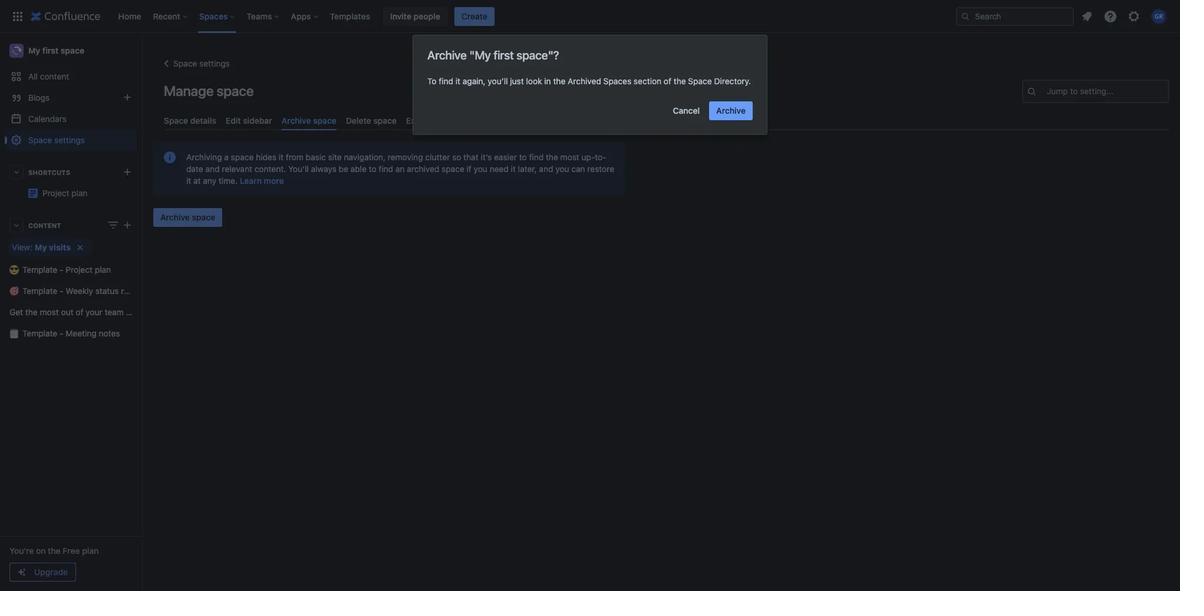 Task type: describe. For each thing, give the bounding box(es) containing it.
home link
[[115, 7, 145, 26]]

clutter
[[425, 152, 450, 162]]

2 you from the left
[[556, 164, 570, 174]]

2 horizontal spatial find
[[529, 152, 544, 162]]

template for template - project plan
[[22, 265, 57, 275]]

invite people
[[390, 11, 440, 21]]

template - weekly status report
[[22, 286, 144, 296]]

calendars link
[[5, 109, 137, 130]]

- for weekly
[[60, 286, 63, 296]]

setting...
[[1081, 86, 1114, 96]]

it left at
[[186, 176, 191, 186]]

archive inside archive button
[[717, 106, 746, 116]]

template for template - weekly status report
[[22, 286, 57, 296]]

the up cancel
[[674, 76, 686, 86]]

it left again,
[[456, 76, 461, 86]]

:sunglasses: image
[[9, 265, 19, 275]]

content button
[[5, 215, 137, 236]]

of inside space element
[[76, 307, 83, 317]]

archived
[[407, 164, 440, 174]]

space right "delete"
[[374, 116, 397, 126]]

0 vertical spatial plan
[[95, 265, 111, 275]]

out
[[61, 307, 73, 317]]

space settings inside space element
[[28, 135, 85, 145]]

content.
[[255, 164, 286, 174]]

archive "my first space" ?
[[428, 48, 560, 62]]

template for template - meeting notes
[[22, 329, 57, 339]]

space element
[[0, 33, 149, 592]]

manage space
[[164, 83, 254, 99]]

archive space link
[[277, 111, 341, 130]]

template - weekly status report link
[[5, 281, 144, 302]]

invite
[[390, 11, 412, 21]]

settings inside space element
[[54, 135, 85, 145]]

later,
[[518, 164, 537, 174]]

templates link
[[326, 7, 374, 26]]

hides
[[256, 152, 277, 162]]

1 and from the left
[[206, 164, 220, 174]]

invite people button
[[383, 7, 448, 26]]

space up edit
[[217, 83, 254, 99]]

apps button
[[287, 7, 323, 26]]

content
[[28, 221, 61, 229]]

people
[[414, 11, 440, 21]]

- for meeting
[[60, 329, 63, 339]]

if
[[467, 164, 472, 174]]

jump to setting...
[[1048, 86, 1114, 96]]

removing
[[388, 152, 423, 162]]

spaces button
[[196, 7, 240, 26]]

any
[[203, 176, 217, 186]]

space inside 'space details' link
[[164, 116, 188, 126]]

navigation,
[[344, 152, 386, 162]]

directory.
[[715, 76, 751, 86]]

create a page image
[[120, 218, 134, 232]]

just
[[510, 76, 524, 86]]

view:
[[12, 242, 33, 252]]

it left from
[[279, 152, 284, 162]]

learn more
[[240, 176, 284, 186]]

archiving
[[186, 152, 222, 162]]

relevant
[[222, 164, 252, 174]]

1 vertical spatial plan
[[82, 546, 99, 556]]

shortcuts button
[[5, 162, 137, 183]]

export space
[[406, 116, 457, 126]]

1 horizontal spatial archive space
[[282, 116, 337, 126]]

the inside archiving a space hides it from basic site navigation, removing clutter so that it's easier to find the most up-to- date and relevant content. you'll always be able to find an archived space if you need it later, and you can restore it at any time.
[[546, 152, 558, 162]]

up-
[[582, 152, 595, 162]]

:sunglasses: image
[[9, 265, 19, 275]]

on
[[36, 546, 46, 556]]

1 vertical spatial my
[[35, 242, 47, 252]]

banner containing home
[[0, 0, 1181, 33]]

all content
[[28, 71, 69, 81]]

learn more button
[[240, 175, 284, 187]]

learn
[[240, 176, 262, 186]]

1 you from the left
[[474, 164, 488, 174]]

space left "delete"
[[313, 116, 337, 126]]

shortcuts
[[28, 168, 70, 176]]

create link
[[455, 7, 495, 26]]

my first space
[[28, 45, 84, 55]]

template - project plan
[[22, 265, 111, 275]]

more
[[264, 176, 284, 186]]

can
[[572, 164, 585, 174]]

look
[[526, 76, 542, 86]]

delete space link
[[341, 111, 402, 130]]

meeting
[[66, 329, 97, 339]]

Search field
[[957, 7, 1075, 26]]

0 vertical spatial to
[[1071, 86, 1079, 96]]

weekly
[[66, 286, 93, 296]]

space inside space element
[[28, 135, 52, 145]]

tab list containing space details
[[159, 111, 1175, 130]]

home
[[118, 11, 141, 21]]

the right get
[[25, 307, 38, 317]]

cancel button
[[666, 101, 707, 120]]

delete space
[[346, 116, 397, 126]]

edit
[[226, 116, 241, 126]]

status
[[95, 286, 119, 296]]

easier
[[494, 152, 517, 162]]

get
[[9, 307, 23, 317]]

edit sidebar link
[[221, 111, 277, 130]]

space up manage
[[173, 58, 197, 68]]

1 vertical spatial space settings link
[[5, 130, 137, 151]]

space right export
[[434, 116, 457, 126]]

1 horizontal spatial to
[[519, 152, 527, 162]]

you'll
[[288, 164, 309, 174]]

global element
[[7, 0, 954, 33]]

notes
[[99, 329, 120, 339]]

most inside space element
[[40, 307, 59, 317]]

space up relevant
[[231, 152, 254, 162]]

to
[[428, 76, 437, 86]]

most inside archiving a space hides it from basic site navigation, removing clutter so that it's easier to find the most up-to- date and relevant content. you'll always be able to find an archived space if you need it later, and you can restore it at any time.
[[561, 152, 580, 162]]

0 horizontal spatial find
[[379, 164, 393, 174]]

date
[[186, 164, 203, 174]]

your
[[86, 307, 102, 317]]

archive space button
[[153, 208, 222, 227]]

settings icon image
[[1128, 9, 1142, 23]]

in
[[545, 76, 551, 86]]

you're
[[9, 546, 34, 556]]



Task type: locate. For each thing, give the bounding box(es) containing it.
-
[[60, 265, 63, 275], [60, 286, 63, 296], [60, 329, 63, 339]]

clear view image
[[73, 241, 87, 255]]

you're on the free plan
[[9, 546, 99, 556]]

2 vertical spatial template
[[22, 329, 57, 339]]

2 vertical spatial -
[[60, 329, 63, 339]]

get the most out of your team space link
[[5, 302, 149, 323]]

- for project
[[60, 265, 63, 275]]

archive
[[428, 48, 467, 62], [717, 106, 746, 116], [282, 116, 311, 126], [160, 212, 190, 222]]

export
[[406, 116, 432, 126]]

you
[[474, 164, 488, 174], [556, 164, 570, 174]]

2 vertical spatial to
[[369, 164, 377, 174]]

find left an
[[379, 164, 393, 174]]

search image
[[961, 12, 971, 21]]

settings up "manage space" on the left top of page
[[199, 58, 230, 68]]

most left out
[[40, 307, 59, 317]]

archive down directory.
[[717, 106, 746, 116]]

space details
[[164, 116, 216, 126]]

space settings up "manage space" on the left top of page
[[173, 58, 230, 68]]

content
[[40, 71, 69, 81]]

all
[[28, 71, 38, 81]]

first
[[42, 45, 59, 55], [494, 48, 514, 62]]

delete
[[346, 116, 371, 126]]

of
[[664, 76, 672, 86], [76, 307, 83, 317]]

space up all content "link" at the left top of the page
[[61, 45, 84, 55]]

2 vertical spatial find
[[379, 164, 393, 174]]

basic
[[306, 152, 326, 162]]

create a blog image
[[120, 90, 134, 104]]

1 horizontal spatial most
[[561, 152, 580, 162]]

0 horizontal spatial you
[[474, 164, 488, 174]]

my
[[28, 45, 40, 55], [35, 242, 47, 252]]

1 vertical spatial most
[[40, 307, 59, 317]]

space
[[173, 58, 197, 68], [689, 76, 712, 86], [164, 116, 188, 126], [28, 135, 52, 145]]

0 horizontal spatial space settings link
[[5, 130, 137, 151]]

you right if at the top of the page
[[474, 164, 488, 174]]

of right section
[[664, 76, 672, 86]]

dialog
[[413, 35, 767, 134]]

to right "jump"
[[1071, 86, 1079, 96]]

0 vertical spatial of
[[664, 76, 672, 86]]

jump
[[1048, 86, 1069, 96]]

0 vertical spatial space settings link
[[159, 57, 230, 71]]

report
[[121, 286, 144, 296]]

space down the calendars
[[28, 135, 52, 145]]

0 horizontal spatial to
[[369, 164, 377, 174]]

space inside button
[[192, 212, 215, 222]]

sidebar
[[243, 116, 272, 126]]

plan
[[95, 265, 111, 275], [82, 546, 99, 556]]

calendars
[[28, 114, 67, 124]]

space down so
[[442, 164, 465, 174]]

0 horizontal spatial space settings
[[28, 135, 85, 145]]

a
[[224, 152, 229, 162]]

archive right "create a page" 'image'
[[160, 212, 190, 222]]

template down get
[[22, 329, 57, 339]]

section
[[634, 76, 662, 86]]

1 vertical spatial of
[[76, 307, 83, 317]]

template - meeting notes
[[22, 329, 120, 339]]

view: my visits
[[12, 242, 71, 252]]

cancel
[[673, 106, 700, 116]]

all content link
[[5, 66, 137, 87]]

1 vertical spatial space settings
[[28, 135, 85, 145]]

2 horizontal spatial to
[[1071, 86, 1079, 96]]

and up any
[[206, 164, 220, 174]]

0 vertical spatial most
[[561, 152, 580, 162]]

to-
[[595, 152, 607, 162]]

free
[[63, 546, 80, 556]]

template - project plan link
[[5, 260, 137, 281]]

my inside my first space link
[[28, 45, 40, 55]]

plan up status
[[95, 265, 111, 275]]

0 vertical spatial spaces
[[199, 11, 228, 21]]

template down view: my visits
[[22, 265, 57, 275]]

0 horizontal spatial first
[[42, 45, 59, 55]]

0 vertical spatial template
[[22, 265, 57, 275]]

confluence image
[[31, 9, 101, 23], [31, 9, 101, 23]]

to up later,
[[519, 152, 527, 162]]

:dart: image
[[9, 287, 19, 296], [9, 287, 19, 296]]

dialog containing archive
[[413, 35, 767, 134]]

and
[[206, 164, 220, 174], [539, 164, 554, 174]]

1 horizontal spatial spaces
[[604, 76, 632, 86]]

settings
[[199, 58, 230, 68], [54, 135, 85, 145]]

space settings down the calendars
[[28, 135, 85, 145]]

first up all content
[[42, 45, 59, 55]]

project
[[66, 265, 93, 275]]

1 vertical spatial -
[[60, 286, 63, 296]]

- left meeting at the left
[[60, 329, 63, 339]]

archive button
[[710, 101, 753, 120]]

"my
[[470, 48, 491, 62]]

archive up the to
[[428, 48, 467, 62]]

template - project plan image
[[28, 189, 38, 198]]

space
[[61, 45, 84, 55], [217, 83, 254, 99], [313, 116, 337, 126], [374, 116, 397, 126], [434, 116, 457, 126], [231, 152, 254, 162], [442, 164, 465, 174], [192, 212, 215, 222], [126, 307, 149, 317]]

0 horizontal spatial archive space
[[160, 212, 215, 222]]

?
[[554, 48, 560, 62]]

an
[[396, 164, 405, 174]]

banner
[[0, 0, 1181, 33]]

0 vertical spatial archive space
[[282, 116, 337, 126]]

space up cancel
[[689, 76, 712, 86]]

1 template from the top
[[22, 265, 57, 275]]

2 and from the left
[[539, 164, 554, 174]]

be
[[339, 164, 348, 174]]

from
[[286, 152, 304, 162]]

manage
[[164, 83, 214, 99]]

archive space down at
[[160, 212, 215, 222]]

space"
[[517, 48, 554, 62]]

templates
[[330, 11, 370, 21]]

at
[[193, 176, 201, 186]]

0 horizontal spatial settings
[[54, 135, 85, 145]]

1 vertical spatial to
[[519, 152, 527, 162]]

1 - from the top
[[60, 265, 63, 275]]

spaces inside popup button
[[199, 11, 228, 21]]

0 horizontal spatial spaces
[[199, 11, 228, 21]]

- left weekly at left
[[60, 286, 63, 296]]

2 template from the top
[[22, 286, 57, 296]]

1 vertical spatial settings
[[54, 135, 85, 145]]

0 vertical spatial find
[[439, 76, 454, 86]]

need
[[490, 164, 509, 174]]

it left later,
[[511, 164, 516, 174]]

1 horizontal spatial and
[[539, 164, 554, 174]]

archive up from
[[282, 116, 311, 126]]

1 horizontal spatial you
[[556, 164, 570, 174]]

template - meeting notes link
[[5, 323, 137, 344]]

3 template from the top
[[22, 329, 57, 339]]

space settings link down the calendars
[[5, 130, 137, 151]]

upgrade
[[34, 567, 68, 577]]

0 vertical spatial -
[[60, 265, 63, 275]]

tab list
[[159, 111, 1175, 130]]

plan right free at the left bottom of page
[[82, 546, 99, 556]]

template up get
[[22, 286, 57, 296]]

- left project
[[60, 265, 63, 275]]

1 vertical spatial template
[[22, 286, 57, 296]]

1 vertical spatial archive space
[[160, 212, 215, 222]]

1 horizontal spatial space settings
[[173, 58, 230, 68]]

0 vertical spatial settings
[[199, 58, 230, 68]]

archive space
[[282, 116, 337, 126], [160, 212, 215, 222]]

archived
[[568, 76, 602, 86]]

1 vertical spatial spaces
[[604, 76, 632, 86]]

details
[[190, 116, 216, 126]]

1 horizontal spatial settings
[[199, 58, 230, 68]]

of right out
[[76, 307, 83, 317]]

find right the to
[[439, 76, 454, 86]]

able
[[351, 164, 367, 174]]

team
[[105, 307, 124, 317]]

1 horizontal spatial space settings link
[[159, 57, 230, 71]]

my up all
[[28, 45, 40, 55]]

0 horizontal spatial and
[[206, 164, 220, 174]]

archive inside archive space link
[[282, 116, 311, 126]]

0 horizontal spatial of
[[76, 307, 83, 317]]

it
[[456, 76, 461, 86], [279, 152, 284, 162], [511, 164, 516, 174], [186, 176, 191, 186]]

apps
[[291, 11, 311, 21]]

you left 'can'
[[556, 164, 570, 174]]

0 horizontal spatial most
[[40, 307, 59, 317]]

0 vertical spatial space settings
[[173, 58, 230, 68]]

the left up-
[[546, 152, 558, 162]]

get the most out of your team space
[[9, 307, 149, 317]]

archive space inside button
[[160, 212, 215, 222]]

that
[[464, 152, 479, 162]]

settings down calendars link
[[54, 135, 85, 145]]

most up 'can'
[[561, 152, 580, 162]]

find up later,
[[529, 152, 544, 162]]

to right the able
[[369, 164, 377, 174]]

premium image
[[17, 568, 27, 577]]

first right the "my
[[494, 48, 514, 62]]

:notepad_spiral: image
[[9, 329, 19, 339], [9, 329, 19, 339]]

spaces
[[199, 11, 228, 21], [604, 76, 632, 86]]

space down any
[[192, 212, 215, 222]]

site
[[328, 152, 342, 162]]

and right later,
[[539, 164, 554, 174]]

the right on
[[48, 546, 61, 556]]

first inside space element
[[42, 45, 59, 55]]

0 vertical spatial my
[[28, 45, 40, 55]]

time.
[[219, 176, 238, 186]]

space left details
[[164, 116, 188, 126]]

space settings link up manage
[[159, 57, 230, 71]]

so
[[452, 152, 461, 162]]

3 - from the top
[[60, 329, 63, 339]]

2 - from the top
[[60, 286, 63, 296]]

restore
[[588, 164, 615, 174]]

1 horizontal spatial of
[[664, 76, 672, 86]]

my right view:
[[35, 242, 47, 252]]

edit sidebar
[[226, 116, 272, 126]]

1 vertical spatial find
[[529, 152, 544, 162]]

archive space up 'basic'
[[282, 116, 337, 126]]

1 horizontal spatial first
[[494, 48, 514, 62]]

1 horizontal spatial find
[[439, 76, 454, 86]]

the right in
[[554, 76, 566, 86]]

archive inside archive space button
[[160, 212, 190, 222]]

always
[[311, 164, 337, 174]]

space down report
[[126, 307, 149, 317]]



Task type: vqa. For each thing, say whether or not it's contained in the screenshot.
Help Icon
no



